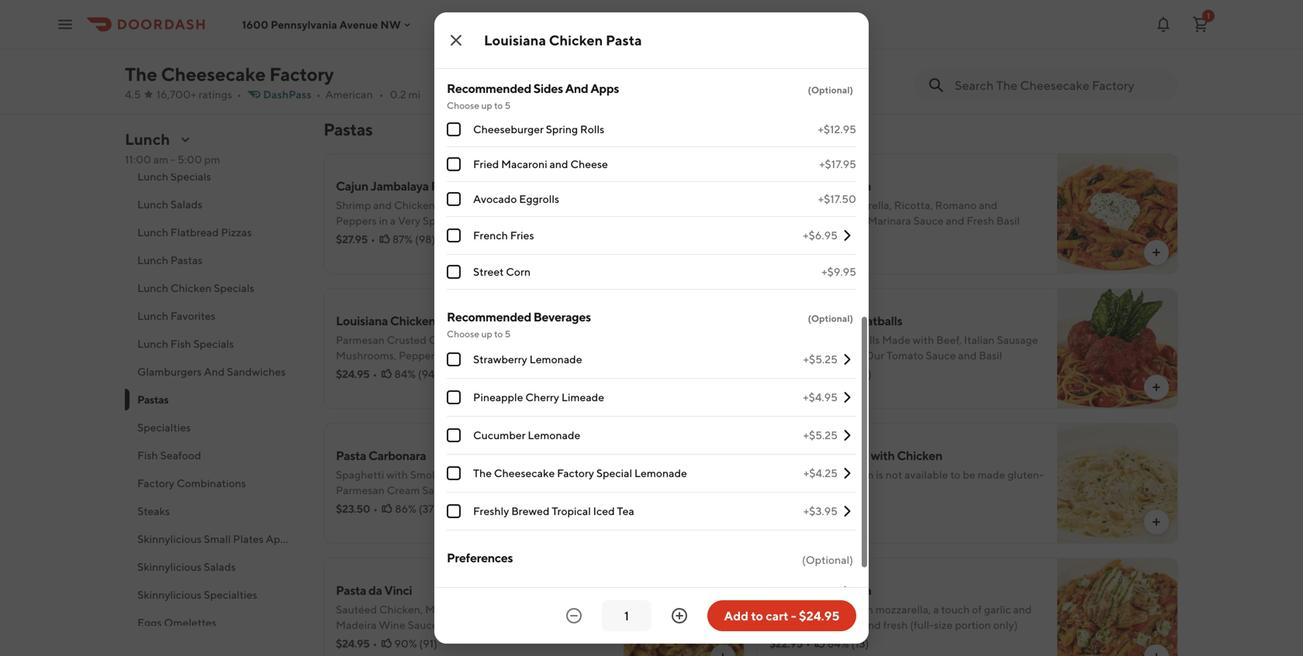 Task type: vqa. For each thing, say whether or not it's contained in the screenshot.


Task type: locate. For each thing, give the bounding box(es) containing it.
sauce down ricotta,
[[914, 214, 944, 227]]

$22.95 left the +$6.95
[[769, 233, 803, 246]]

spicy down over
[[519, 349, 546, 362]]

1 horizontal spatial specialties
[[204, 589, 257, 602]]

made
[[978, 469, 1005, 482]]

special down preferences
[[473, 585, 514, 600]]

0 horizontal spatial factory
[[137, 477, 174, 490]]

+$3.95
[[803, 505, 838, 518]]

recommended sides and apps choose up to 5
[[447, 81, 619, 111]]

skinnylicious down steaks
[[137, 533, 202, 546]]

lunch
[[125, 130, 170, 149], [137, 170, 168, 183], [137, 198, 168, 211], [137, 226, 168, 239], [137, 254, 168, 267], [137, 282, 168, 295], [137, 310, 168, 323], [137, 338, 168, 351]]

special inside button
[[473, 585, 514, 600]]

• down pasta,
[[806, 233, 811, 246]]

None checkbox
[[447, 35, 461, 49], [447, 123, 461, 137], [447, 265, 461, 279], [447, 353, 461, 367], [447, 429, 461, 443], [447, 467, 461, 481], [447, 35, 461, 49], [447, 123, 461, 137], [447, 265, 461, 279], [447, 353, 461, 367], [447, 429, 461, 443], [447, 467, 461, 481]]

spicy inside louisiana chicken pasta parmesan crusted chicken served over pasta with mushrooms, peppers and onions in a spicy new orleans sauce
[[519, 349, 546, 362]]

1600 pennsylvania avenue nw
[[242, 18, 401, 31]]

very
[[398, 214, 421, 227]]

0 vertical spatial grilled
[[485, 25, 518, 38]]

smoked
[[410, 469, 451, 482]]

lunch up glamburgers at bottom
[[137, 338, 168, 351]]

2 +$5.25 from the top
[[803, 429, 838, 442]]

is
[[876, 469, 883, 482]]

sauce down mushrooms,
[[377, 365, 407, 378]]

spaghetti inside spaghetti and meatballs housemade meatballs made with beef, italian sausage and parmesan with our tomato sauce and basil
[[769, 314, 823, 328]]

1 vertical spatial louisiana
[[336, 314, 388, 328]]

lunch for lunch flatbread pizzas
[[137, 226, 168, 239]]

in down served
[[500, 349, 509, 362]]

a inside louisiana chicken pasta parmesan crusted chicken served over pasta with mushrooms, peppers and onions in a spicy new orleans sauce
[[512, 349, 517, 362]]

0 horizontal spatial of
[[569, 214, 579, 227]]

rolls
[[580, 123, 604, 136]]

pasta inside tomato basil pasta grilled chicken, fresh mozzarella, a touch of garlic and penne pasta. light and fresh (full-size portion only)
[[841, 584, 872, 598]]

specials inside "button"
[[193, 338, 234, 351]]

5 up the 'strawberry'
[[505, 329, 511, 340]]

pork,
[[405, 10, 431, 22]]

0 vertical spatial penne
[[769, 199, 801, 212]]

0 horizontal spatial on
[[462, 25, 474, 38]]

american • 0.2 mi
[[325, 88, 420, 101]]

chicken inside cajun jambalaya pasta shrimp and chicken sauteed with tomato, onions and peppers in a very spicy cajun sauce. all on top of fresh linguini (full-size portion only)
[[394, 199, 435, 212]]

portion down sauteed at top
[[425, 230, 461, 243]]

0 vertical spatial of
[[569, 214, 579, 227]]

pasta right the roll
[[606, 32, 642, 48]]

lunch left favorites
[[137, 310, 168, 323]]

pastas down lunch flatbread pizzas at the top left
[[170, 254, 203, 267]]

1 vertical spatial spaghetti
[[336, 469, 384, 482]]

• for penne pasta, mozzarella, ricotta, romano and parmesan cheeses, marinara sauce and fresh basil
[[806, 233, 811, 246]]

factory combinations button
[[125, 470, 305, 498]]

in
[[379, 214, 388, 227], [500, 349, 509, 362], [544, 604, 553, 617]]

1 vertical spatial $22.95 •
[[769, 638, 811, 651]]

84% left the (94)
[[394, 368, 416, 381]]

salads down skinnylicious small plates appetizers button
[[204, 561, 236, 574]]

pasta up sauteed at top
[[431, 179, 461, 194]]

spaghetti up $23.50 •
[[336, 469, 384, 482]]

size down touch on the bottom of the page
[[934, 619, 953, 632]]

parmesan up $23.50 •
[[336, 484, 385, 497]]

0 vertical spatial 86%
[[828, 233, 849, 246]]

free.
[[769, 484, 792, 497]]

1 vertical spatial onions
[[462, 349, 498, 362]]

1 $22.95 • from the top
[[769, 233, 811, 246]]

0 horizontal spatial fresh
[[581, 214, 609, 227]]

on inside slow roasted pork, ham, swiss cheese, pickles, mustard and mayonnaise on a grilled and pressed roll
[[462, 25, 474, 38]]

0 horizontal spatial fresh
[[849, 604, 873, 617]]

0 horizontal spatial portion
[[425, 230, 461, 243]]

1 vertical spatial pastas
[[170, 254, 203, 267]]

a inside pasta carbonara spaghetti with smoked bacon, green peas and a garlic- parmesan cream sauce
[[569, 469, 574, 482]]

0 horizontal spatial 84%
[[394, 368, 416, 381]]

1600
[[242, 18, 268, 31]]

lunch down "lunch specials" in the left of the page
[[137, 198, 168, 211]]

pasta carbonara image
[[624, 424, 745, 545]]

0 horizontal spatial spicy
[[423, 214, 450, 227]]

salads up lunch flatbread pizzas at the top left
[[170, 198, 202, 211]]

0 vertical spatial up
[[481, 100, 492, 111]]

with left beef,
[[913, 334, 934, 347]]

appetizers
[[266, 533, 319, 546]]

2 vertical spatial lemonade
[[634, 467, 687, 480]]

salads for lunch salads
[[170, 198, 202, 211]]

1 choose from the top
[[447, 100, 479, 111]]

1 vertical spatial fish
[[137, 449, 158, 462]]

orleans
[[336, 365, 375, 378]]

84% for chicken
[[394, 368, 416, 381]]

skinnylicious small plates appetizers
[[137, 533, 319, 546]]

1 vertical spatial tomato
[[769, 584, 811, 598]]

this
[[832, 469, 850, 482]]

add item to cart image
[[717, 247, 729, 259], [1150, 247, 1163, 259], [717, 652, 729, 657]]

up inside recommended beverages choose up to 5
[[481, 329, 492, 340]]

a down the swiss
[[477, 25, 482, 38]]

slow roasted pork, ham, swiss cheese, pickles, mustard and mayonnaise on a grilled and pressed roll
[[336, 10, 602, 38]]

2 horizontal spatial factory
[[557, 467, 594, 480]]

$23.50 •
[[336, 503, 378, 516]]

a inside pasta da vinci sautéed chicken, mushrooms and onions in a delicious madeira wine sauce tossed with penne pasta
[[555, 604, 561, 617]]

add for add to cart - $24.95
[[724, 609, 749, 624]]

specialties down skinnylicious salads button
[[204, 589, 257, 602]]

and inside button
[[204, 366, 225, 379]]

1 horizontal spatial cajun
[[452, 214, 481, 227]]

pasta da vinci sautéed chicken, mushrooms and onions in a delicious madeira wine sauce tossed with penne pasta
[[336, 584, 609, 632]]

• for parmesan crusted chicken served over pasta with mushrooms, peppers and onions in a spicy new orleans sauce
[[373, 368, 377, 381]]

lemonade down over
[[529, 353, 582, 366]]

0 vertical spatial cheesecake
[[584, 35, 645, 48]]

2 vertical spatial specials
[[193, 338, 234, 351]]

86% for spaghetti
[[395, 503, 416, 516]]

1 vertical spatial penne
[[500, 619, 532, 632]]

and down lunch fish specials "button"
[[204, 366, 225, 379]]

pasta up light
[[841, 584, 872, 598]]

skinnylicious up skinnylicious specialties
[[137, 561, 202, 574]]

(optional) for recommended sides and apps
[[808, 85, 853, 95]]

the cheesecake factory
[[125, 63, 334, 85]]

$22.95 down penne
[[769, 638, 803, 651]]

Item Search search field
[[955, 77, 1166, 94]]

86% down cream
[[395, 503, 416, 516]]

freshly brewed tropical iced tea
[[473, 505, 634, 518]]

0 vertical spatial +$5.25
[[803, 353, 838, 366]]

penne inside four cheese pasta penne pasta, mozzarella, ricotta, romano and parmesan cheeses, marinara sauce and fresh basil
[[769, 199, 801, 212]]

+$4.25
[[804, 467, 838, 480]]

1 vertical spatial cheese
[[797, 179, 839, 194]]

1 vertical spatial 86%
[[395, 503, 416, 516]]

2 5 from the top
[[505, 329, 511, 340]]

street
[[473, 266, 504, 278]]

special up the iced
[[596, 467, 632, 480]]

- right am
[[171, 153, 175, 166]]

lunch inside button
[[137, 198, 168, 211]]

86%
[[828, 233, 849, 246], [395, 503, 416, 516]]

0 horizontal spatial salads
[[170, 198, 202, 211]]

pasta carbonara spaghetti with smoked bacon, green peas and a garlic- parmesan cream sauce
[[336, 449, 611, 497]]

parmesan down pasta,
[[769, 214, 818, 227]]

the inside recommended beverages group
[[473, 467, 492, 480]]

1 horizontal spatial portion
[[955, 619, 991, 632]]

add for add special instructions
[[447, 585, 471, 600]]

peppers up linguini
[[336, 214, 377, 227]]

$24.95 for spaghetti and meatballs
[[769, 368, 803, 381]]

recommended
[[447, 81, 531, 96], [447, 310, 531, 325]]

made
[[882, 334, 911, 347]]

0 vertical spatial spaghetti
[[769, 314, 823, 328]]

2 horizontal spatial in
[[544, 604, 553, 617]]

1 horizontal spatial spaghetti
[[769, 314, 823, 328]]

0 vertical spatial cajun
[[336, 179, 368, 194]]

0 vertical spatial choose
[[447, 100, 479, 111]]

choose up the 'strawberry'
[[447, 329, 479, 340]]

1 horizontal spatial grilled
[[769, 604, 803, 617]]

2 skinnylicious from the top
[[137, 561, 202, 574]]

- inside add to cart - $24.95 button
[[791, 609, 796, 624]]

with inside fettuccini alfredo with chicken please note: this item is not available to be made gluten- free. $29.50
[[871, 449, 895, 463]]

eggs omelettes
[[137, 617, 216, 630]]

pasta left carbonara
[[336, 449, 366, 463]]

cream
[[387, 484, 420, 497]]

(34)
[[417, 44, 437, 57]]

1 horizontal spatial in
[[500, 349, 509, 362]]

$22.95 for four
[[769, 233, 803, 246]]

86% (37)
[[395, 503, 438, 516]]

• left (full-
[[371, 233, 375, 246]]

portion inside tomato basil pasta grilled chicken, fresh mozzarella, a touch of garlic and penne pasta. light and fresh (full-size portion only)
[[955, 619, 991, 632]]

top
[[549, 214, 567, 227]]

lunch salads button
[[125, 191, 305, 219]]

lemonade down the cherry
[[528, 429, 581, 442]]

1 vertical spatial salads
[[204, 561, 236, 574]]

0 horizontal spatial tomato
[[769, 584, 811, 598]]

0 vertical spatial pastas
[[323, 119, 373, 140]]

add inside button
[[447, 585, 471, 600]]

1 vertical spatial of
[[972, 604, 982, 617]]

2 vertical spatial onions
[[506, 604, 542, 617]]

tomato basil pasta image
[[1057, 558, 1178, 657]]

(optional) inside recommended beverages group
[[808, 313, 853, 324]]

louisiana inside louisiana chicken pasta parmesan crusted chicken served over pasta with mushrooms, peppers and onions in a spicy new orleans sauce
[[336, 314, 388, 328]]

• down madeira
[[373, 638, 377, 651]]

spicy inside cajun jambalaya pasta shrimp and chicken sauteed with tomato, onions and peppers in a very spicy cajun sauce. all on top of fresh linguini (full-size portion only)
[[423, 214, 450, 227]]

spaghetti and meatballs image
[[1057, 289, 1178, 410]]

choose right the mi on the top of page
[[447, 100, 479, 111]]

5 up cheeseburger
[[505, 100, 511, 111]]

$27.95 •
[[336, 233, 375, 246]]

0 vertical spatial skinnylicious
[[137, 533, 202, 546]]

$24.95 for pasta da vinci
[[336, 638, 370, 651]]

recommended beverages choose up to 5
[[447, 310, 591, 340]]

spaghetti up 'housemade'
[[769, 314, 823, 328]]

factory combinations
[[137, 477, 246, 490]]

1 horizontal spatial on
[[534, 214, 546, 227]]

pastas inside button
[[170, 254, 203, 267]]

$24.95 • down 'housemade'
[[769, 368, 811, 381]]

fettuccini
[[769, 449, 825, 463]]

choose
[[447, 100, 479, 111], [447, 329, 479, 340]]

fresh down romano
[[967, 214, 994, 227]]

skinnylicious salads
[[137, 561, 236, 574]]

- right 'cart'
[[791, 609, 796, 624]]

2 choose from the top
[[447, 329, 479, 340]]

• right $19.50 at the top left of page
[[372, 44, 376, 57]]

$23.50
[[336, 503, 370, 516]]

1 vertical spatial on
[[534, 214, 546, 227]]

louisiana chicken pasta image
[[624, 289, 745, 410]]

item
[[852, 469, 874, 482]]

• down the cheesecake factory
[[237, 88, 241, 101]]

1 horizontal spatial louisiana
[[484, 32, 546, 48]]

crusted
[[387, 334, 427, 347]]

• for sautéed chicken, mushrooms and onions in a delicious madeira wine sauce tossed with penne pasta
[[373, 638, 377, 651]]

pasta.
[[803, 619, 832, 632]]

1 horizontal spatial pastas
[[170, 254, 203, 267]]

0 vertical spatial portion
[[425, 230, 461, 243]]

to inside recommended beverages choose up to 5
[[494, 329, 503, 340]]

+$5.25 up 96%
[[803, 353, 838, 366]]

new
[[548, 349, 571, 362]]

skinnylicious inside button
[[137, 533, 202, 546]]

peas
[[522, 469, 546, 482]]

note:
[[804, 469, 829, 482]]

0 horizontal spatial penne
[[500, 619, 532, 632]]

factory for the cheesecake factory special lemonade
[[557, 467, 594, 480]]

seafood
[[160, 449, 201, 462]]

factory for the cheesecake factory
[[269, 63, 334, 85]]

$22.95 • down pasta,
[[769, 233, 811, 246]]

limeade
[[561, 391, 604, 404]]

0 vertical spatial 5
[[505, 100, 511, 111]]

1 vertical spatial add
[[724, 609, 749, 624]]

2 $22.95 from the top
[[769, 638, 803, 651]]

with up is
[[871, 449, 895, 463]]

2 up from the top
[[481, 329, 492, 340]]

1 vertical spatial grilled
[[769, 604, 803, 617]]

fresh inside four cheese pasta penne pasta, mozzarella, ricotta, romano and parmesan cheeses, marinara sauce and fresh basil
[[967, 214, 994, 227]]

1 horizontal spatial peppers
[[399, 349, 440, 362]]

fettuccini alfredo with chicken image
[[1057, 424, 1178, 545]]

1 fresh from the left
[[581, 214, 609, 227]]

basil inside tomato basil pasta grilled chicken, fresh mozzarella, a touch of garlic and penne pasta. light and fresh (full-size portion only)
[[813, 584, 839, 598]]

1 vertical spatial +$5.25
[[803, 429, 838, 442]]

and
[[379, 25, 398, 38], [520, 25, 539, 38], [550, 158, 568, 171], [373, 199, 392, 212], [584, 199, 603, 212], [979, 199, 998, 212], [946, 214, 965, 227], [826, 314, 846, 328], [442, 349, 460, 362], [769, 349, 788, 362], [958, 349, 977, 362], [548, 469, 567, 482], [485, 604, 504, 617], [1013, 604, 1032, 617], [862, 619, 881, 632]]

• for housemade meatballs made with beef, italian sausage and parmesan with our tomato sauce and basil
[[806, 368, 811, 381]]

recommended sides and apps group
[[447, 80, 856, 290]]

(optional) up 'housemade'
[[808, 313, 853, 324]]

0 vertical spatial size
[[404, 230, 423, 243]]

$29.50
[[769, 503, 804, 516]]

cheesecake up apps
[[584, 35, 645, 48]]

onions inside pasta da vinci sautéed chicken, mushrooms and onions in a delicious madeira wine sauce tossed with penne pasta
[[506, 604, 542, 617]]

0 horizontal spatial size
[[404, 230, 423, 243]]

None checkbox
[[447, 157, 461, 171], [447, 192, 461, 206], [447, 229, 461, 243], [447, 391, 461, 405], [447, 505, 461, 519], [447, 157, 461, 171], [447, 192, 461, 206], [447, 229, 461, 243], [447, 391, 461, 405], [447, 505, 461, 519]]

penne down four
[[769, 199, 801, 212]]

a
[[477, 25, 482, 38], [390, 214, 396, 227], [512, 349, 517, 362], [569, 469, 574, 482], [555, 604, 561, 617], [933, 604, 939, 617]]

pasta inside pasta carbonara spaghetti with smoked bacon, green peas and a garlic- parmesan cream sauce
[[336, 449, 366, 463]]

size down very
[[404, 230, 423, 243]]

fresh inside cajun jambalaya pasta shrimp and chicken sauteed with tomato, onions and peppers in a very spicy cajun sauce. all on top of fresh linguini (full-size portion only)
[[581, 214, 609, 227]]

cuban sandwich image
[[624, 0, 745, 85]]

1 vertical spatial 84%
[[828, 638, 849, 651]]

with inside group
[[647, 35, 669, 48]]

pasta inside four cheese pasta penne pasta, mozzarella, ricotta, romano and parmesan cheeses, marinara sauce and fresh basil
[[841, 179, 871, 194]]

parmesan
[[769, 214, 818, 227], [336, 334, 385, 347], [790, 349, 839, 362], [336, 484, 385, 497]]

size inside cajun jambalaya pasta shrimp and chicken sauteed with tomato, onions and peppers in a very spicy cajun sauce. all on top of fresh linguini (full-size portion only)
[[404, 230, 423, 243]]

with up new
[[566, 334, 587, 347]]

0 vertical spatial in
[[379, 214, 388, 227]]

1 horizontal spatial tomato
[[887, 349, 924, 362]]

• for slow roasted pork, ham, swiss cheese, pickles, mustard and mayonnaise on a grilled and pressed roll
[[372, 44, 376, 57]]

grilled inside tomato basil pasta grilled chicken, fresh mozzarella, a touch of garlic and penne pasta. light and fresh (full-size portion only)
[[769, 604, 803, 617]]

a left the garlic-
[[569, 469, 574, 482]]

sauce inside four cheese pasta penne pasta, mozzarella, ricotta, romano and parmesan cheeses, marinara sauce and fresh basil
[[914, 214, 944, 227]]

the up 4.5
[[125, 63, 157, 85]]

• down pasta.
[[806, 638, 811, 651]]

0 horizontal spatial cheesecake
[[161, 63, 266, 85]]

shrimp
[[336, 199, 371, 212]]

1 up from the top
[[481, 100, 492, 111]]

specialties button
[[125, 414, 305, 442]]

carbonara
[[368, 449, 426, 463]]

factory up steaks
[[137, 477, 174, 490]]

(optional) up +$12.95
[[808, 85, 853, 95]]

parmesan inside spaghetti and meatballs housemade meatballs made with beef, italian sausage and parmesan with our tomato sauce and basil
[[790, 349, 839, 362]]

lunch down am
[[137, 170, 168, 183]]

skinnylicious for skinnylicious small plates appetizers
[[137, 533, 202, 546]]

cheese down rolls
[[570, 158, 608, 171]]

0 vertical spatial peppers
[[336, 214, 377, 227]]

84% for basil
[[828, 638, 849, 651]]

iced
[[593, 505, 615, 518]]

90% (91)
[[394, 638, 437, 651]]

specials down lunch favorites button
[[193, 338, 234, 351]]

90%
[[394, 638, 417, 651]]

0 vertical spatial salads
[[170, 198, 202, 211]]

1 horizontal spatial -
[[791, 609, 796, 624]]

pasta up mozzarella, at right
[[841, 179, 871, 194]]

up inside recommended sides and apps choose up to 5
[[481, 100, 492, 111]]

mozzarella,
[[836, 199, 892, 212]]

0 vertical spatial $22.95
[[769, 233, 803, 246]]

1 vertical spatial specialties
[[204, 589, 257, 602]]

dashpass •
[[263, 88, 321, 101]]

1 $22.95 from the top
[[769, 233, 803, 246]]

cherry
[[525, 391, 559, 404]]

only) down garlic
[[993, 619, 1018, 632]]

fish down lunch favorites
[[170, 338, 191, 351]]

spaghetti inside pasta carbonara spaghetti with smoked bacon, green peas and a garlic- parmesan cream sauce
[[336, 469, 384, 482]]

sauce inside louisiana chicken pasta parmesan crusted chicken served over pasta with mushrooms, peppers and onions in a spicy new orleans sauce
[[377, 365, 407, 378]]

peppers inside louisiana chicken pasta parmesan crusted chicken served over pasta with mushrooms, peppers and onions in a spicy new orleans sauce
[[399, 349, 440, 362]]

fish left seafood
[[137, 449, 158, 462]]

2 horizontal spatial onions
[[546, 199, 582, 212]]

lunch down lunch pastas
[[137, 282, 168, 295]]

$24.95 • down mushrooms,
[[336, 368, 377, 381]]

cheese inside "recommended sides and apps" group
[[570, 158, 608, 171]]

alfredo
[[827, 449, 869, 463]]

a left decrease quantity by 1 icon
[[555, 604, 561, 617]]

add special instructions
[[447, 585, 584, 600]]

salads inside button
[[170, 198, 202, 211]]

salads inside button
[[204, 561, 236, 574]]

onions down served
[[462, 349, 498, 362]]

1 horizontal spatial and
[[565, 81, 588, 96]]

add inside button
[[724, 609, 749, 624]]

a down over
[[512, 349, 517, 362]]

1 horizontal spatial fresh
[[883, 619, 908, 632]]

portion
[[425, 230, 461, 243], [955, 619, 991, 632]]

basil
[[996, 214, 1020, 227], [979, 349, 1002, 362], [813, 584, 839, 598]]

swiss
[[461, 10, 488, 22]]

size inside tomato basil pasta grilled chicken, fresh mozzarella, a touch of garlic and penne pasta. light and fresh (full-size portion only)
[[934, 619, 953, 632]]

0 vertical spatial recommended
[[447, 81, 531, 96]]

peppers up 84% (94)
[[399, 349, 440, 362]]

a inside cajun jambalaya pasta shrimp and chicken sauteed with tomato, onions and peppers in a very spicy cajun sauce. all on top of fresh linguini (full-size portion only)
[[390, 214, 396, 227]]

0 horizontal spatial louisiana
[[336, 314, 388, 328]]

to inside fettuccini alfredo with chicken please note: this item is not available to be made gluten- free. $29.50
[[950, 469, 961, 482]]

1 horizontal spatial only)
[[993, 619, 1018, 632]]

2 $22.95 • from the top
[[769, 638, 811, 651]]

16,700+
[[156, 88, 196, 101]]

louisiana chicken pasta parmesan crusted chicken served over pasta with mushrooms, peppers and onions in a spicy new orleans sauce
[[336, 314, 587, 378]]

meatballs up our
[[831, 334, 880, 347]]

11:00
[[125, 153, 151, 166]]

in inside louisiana chicken pasta parmesan crusted chicken served over pasta with mushrooms, peppers and onions in a spicy new orleans sauce
[[500, 349, 509, 362]]

bacon,
[[453, 469, 487, 482]]

• right $23.50
[[373, 503, 378, 516]]

0 vertical spatial only)
[[464, 230, 488, 243]]

$22.95 for tomato
[[769, 638, 803, 651]]

0 vertical spatial the
[[125, 63, 157, 85]]

lemonade right the garlic-
[[634, 467, 687, 480]]

of left garlic
[[972, 604, 982, 617]]

2 vertical spatial pastas
[[137, 394, 169, 406]]

specialties inside "button"
[[137, 422, 191, 434]]

$24.95 • for louisiana
[[336, 368, 377, 381]]

increase quantity by 1 image
[[670, 607, 689, 626]]

onions down add special instructions
[[506, 604, 542, 617]]

chicken
[[549, 32, 603, 48], [394, 199, 435, 212], [170, 282, 212, 295], [390, 314, 436, 328], [429, 334, 470, 347], [897, 449, 942, 463]]

1 recommended from the top
[[447, 81, 531, 96]]

0 horizontal spatial in
[[379, 214, 388, 227]]

1 vertical spatial in
[[500, 349, 509, 362]]

2 horizontal spatial cheesecake
[[584, 35, 645, 48]]

lunch down lunch flatbread pizzas at the top left
[[137, 254, 168, 267]]

the up freshly
[[473, 467, 492, 480]]

with up sauce.
[[481, 199, 502, 212]]

cheesecake inside recommended beverages group
[[494, 467, 555, 480]]

specialties
[[137, 422, 191, 434], [204, 589, 257, 602]]

1 skinnylicious from the top
[[137, 533, 202, 546]]

fresh right top
[[581, 214, 609, 227]]

recommended inside recommended beverages choose up to 5
[[447, 310, 531, 325]]

1 vertical spatial cajun
[[452, 214, 481, 227]]

pasta
[[606, 32, 642, 48], [431, 179, 461, 194], [841, 179, 871, 194], [438, 314, 468, 328], [536, 334, 563, 347], [336, 449, 366, 463], [336, 584, 366, 598], [841, 584, 872, 598], [534, 619, 561, 632]]

grilled down cheese,
[[485, 25, 518, 38]]

eggs omelettes button
[[125, 610, 305, 638]]

1 vertical spatial skinnylicious
[[137, 561, 202, 574]]

0 vertical spatial 84%
[[394, 368, 416, 381]]

pasta up the (94)
[[438, 314, 468, 328]]

1 horizontal spatial spicy
[[519, 349, 546, 362]]

$22.95 • down penne
[[769, 638, 811, 651]]

0 horizontal spatial add
[[447, 585, 471, 600]]

recommended inside recommended sides and apps choose up to 5
[[447, 81, 531, 96]]

(optional) down +$3.95
[[802, 554, 853, 567]]

1 vertical spatial recommended
[[447, 310, 531, 325]]

tomato inside tomato basil pasta grilled chicken, fresh mozzarella, a touch of garlic and penne pasta. light and fresh (full-size portion only)
[[769, 584, 811, 598]]

1 +$5.25 from the top
[[803, 353, 838, 366]]

0 vertical spatial and
[[565, 81, 588, 96]]

fresh up light
[[849, 604, 873, 617]]

fresh down the mozzarella,
[[883, 619, 908, 632]]

0 vertical spatial cheese
[[570, 158, 608, 171]]

sauce up the (91)
[[408, 619, 438, 632]]

fish inside "fish seafood" button
[[137, 449, 158, 462]]

86% down cheeses,
[[828, 233, 849, 246]]

0 horizontal spatial -
[[171, 153, 175, 166]]

3 skinnylicious from the top
[[137, 589, 202, 602]]

1 5 from the top
[[505, 100, 511, 111]]

(61)
[[851, 233, 869, 246]]

specialties up fish seafood
[[137, 422, 191, 434]]

to left be
[[950, 469, 961, 482]]

1 vertical spatial 5
[[505, 329, 511, 340]]

add up mushrooms
[[447, 585, 471, 600]]

2 recommended from the top
[[447, 310, 531, 325]]

be
[[963, 469, 975, 482]]

fresh
[[581, 214, 609, 227], [967, 214, 994, 227]]

0 vertical spatial add
[[447, 585, 471, 600]]

parmesan down 'housemade'
[[790, 349, 839, 362]]

basil inside spaghetti and meatballs housemade meatballs made with beef, italian sausage and parmesan with our tomato sauce and basil
[[979, 349, 1002, 362]]

cheesecake for the cheesecake factory
[[161, 63, 266, 85]]

16,700+ ratings •
[[156, 88, 241, 101]]

1 horizontal spatial salads
[[204, 561, 236, 574]]

$22.95 •
[[769, 233, 811, 246], [769, 638, 811, 651]]

factory inside recommended beverages group
[[557, 467, 594, 480]]

corn
[[506, 266, 531, 278]]

louisiana up mushrooms,
[[336, 314, 388, 328]]

louisiana chicken pasta
[[484, 32, 642, 48]]

0 vertical spatial specialties
[[137, 422, 191, 434]]

2 fresh from the left
[[967, 214, 994, 227]]

0 horizontal spatial the
[[125, 63, 157, 85]]

1 vertical spatial up
[[481, 329, 492, 340]]

lunch for lunch favorites
[[137, 310, 168, 323]]

grilled up penne
[[769, 604, 803, 617]]

lunch for lunch
[[125, 130, 170, 149]]

louisiana inside dialog
[[484, 32, 546, 48]]

fried macaroni and cheese
[[473, 158, 608, 171]]

1 vertical spatial (optional)
[[808, 313, 853, 324]]

specials down the lunch pastas button
[[214, 282, 254, 295]]

of
[[569, 214, 579, 227], [972, 604, 982, 617]]

1 vertical spatial lemonade
[[528, 429, 581, 442]]

add item to cart image
[[717, 57, 729, 70], [1150, 382, 1163, 394], [1150, 517, 1163, 529], [1150, 652, 1163, 657]]

(optional) inside "recommended sides and apps" group
[[808, 85, 853, 95]]

lunch for lunch specials
[[137, 170, 168, 183]]

2 vertical spatial skinnylicious
[[137, 589, 202, 602]]

$24.95 inside button
[[799, 609, 840, 624]]

louisiana down cheese,
[[484, 32, 546, 48]]



Task type: describe. For each thing, give the bounding box(es) containing it.
recommended for recommended beverages
[[447, 310, 531, 325]]

pineapple cherry limeade
[[473, 391, 604, 404]]

please
[[769, 469, 802, 482]]

four cheese pasta image
[[1057, 154, 1178, 275]]

lunch favorites
[[137, 310, 216, 323]]

Current quantity is 1 number field
[[611, 608, 642, 625]]

tomato inside spaghetti and meatballs housemade meatballs made with beef, italian sausage and parmesan with our tomato sauce and basil
[[887, 349, 924, 362]]

apps
[[590, 81, 619, 96]]

parmesan inside four cheese pasta penne pasta, mozzarella, ricotta, romano and parmesan cheeses, marinara sauce and fresh basil
[[769, 214, 818, 227]]

of inside cajun jambalaya pasta shrimp and chicken sauteed with tomato, onions and peppers in a very spicy cajun sauce. all on top of fresh linguini (full-size portion only)
[[569, 214, 579, 227]]

of inside tomato basil pasta grilled chicken, fresh mozzarella, a touch of garlic and penne pasta. light and fresh (full-size portion only)
[[972, 604, 982, 617]]

omelettes
[[164, 617, 216, 630]]

in inside cajun jambalaya pasta shrimp and chicken sauteed with tomato, onions and peppers in a very spicy cajun sauce. all on top of fresh linguini (full-size portion only)
[[379, 214, 388, 227]]

grilled inside slow roasted pork, ham, swiss cheese, pickles, mustard and mayonnaise on a grilled and pressed roll
[[485, 25, 518, 38]]

housemade
[[769, 334, 829, 347]]

pecans
[[671, 35, 707, 48]]

lunch fish specials
[[137, 338, 234, 351]]

sauce inside pasta carbonara spaghetti with smoked bacon, green peas and a garlic- parmesan cream sauce
[[422, 484, 452, 497]]

cookie dough lover's cheesecake with pecans
[[473, 35, 707, 48]]

basil inside four cheese pasta penne pasta, mozzarella, ricotta, romano and parmesan cheeses, marinara sauce and fresh basil
[[996, 214, 1020, 227]]

skinnylicious specialties button
[[125, 582, 305, 610]]

$22.95 • for four
[[769, 233, 811, 246]]

portion inside cajun jambalaya pasta shrimp and chicken sauteed with tomato, onions and peppers in a very spicy cajun sauce. all on top of fresh linguini (full-size portion only)
[[425, 230, 461, 243]]

dough
[[511, 35, 544, 48]]

lunch for lunch chicken specials
[[137, 282, 168, 295]]

lunch flatbread pizzas
[[137, 226, 252, 239]]

notification bell image
[[1154, 15, 1173, 34]]

specialties inside button
[[204, 589, 257, 602]]

specials for fish
[[193, 338, 234, 351]]

specials for chicken
[[214, 282, 254, 295]]

slow
[[336, 10, 360, 22]]

pasta up new
[[536, 334, 563, 347]]

86% (61)
[[828, 233, 869, 246]]

in inside pasta da vinci sautéed chicken, mushrooms and onions in a delicious madeira wine sauce tossed with penne pasta
[[544, 604, 553, 617]]

$24.95 for louisiana chicken pasta
[[336, 368, 370, 381]]

pasta da vinci image
[[624, 558, 745, 657]]

sauce inside spaghetti and meatballs housemade meatballs made with beef, italian sausage and parmesan with our tomato sauce and basil
[[926, 349, 956, 362]]

parmesan inside pasta carbonara spaghetti with smoked bacon, green peas and a garlic- parmesan cream sauce
[[336, 484, 385, 497]]

pasta inside dialog
[[606, 32, 642, 48]]

chicken inside dialog
[[549, 32, 603, 48]]

to inside recommended sides and apps choose up to 5
[[494, 100, 503, 111]]

• for grilled chicken, fresh mozzarella, a touch of garlic and penne pasta. light and fresh (full-size portion only)
[[806, 638, 811, 651]]

skinnylicious for skinnylicious salads
[[137, 561, 202, 574]]

close louisiana chicken pasta image
[[447, 31, 465, 50]]

86% for pasta
[[828, 233, 849, 246]]

$24.95 • for pasta
[[336, 638, 377, 651]]

0 vertical spatial meatballs
[[848, 314, 902, 328]]

• for shrimp and chicken sauteed with tomato, onions and peppers in a very spicy cajun sauce. all on top of fresh linguini (full-size portion only)
[[371, 233, 375, 246]]

macaroni
[[501, 158, 547, 171]]

5 inside recommended sides and apps choose up to 5
[[505, 100, 511, 111]]

on inside cajun jambalaya pasta shrimp and chicken sauteed with tomato, onions and peppers in a very spicy cajun sauce. all on top of fresh linguini (full-size portion only)
[[534, 214, 546, 227]]

1 vertical spatial fresh
[[883, 619, 908, 632]]

+$17.50
[[818, 193, 856, 206]]

sausage
[[997, 334, 1038, 347]]

onions inside louisiana chicken pasta parmesan crusted chicken served over pasta with mushrooms, peppers and onions in a spicy new orleans sauce
[[462, 349, 498, 362]]

open menu image
[[56, 15, 74, 34]]

mayonnaise
[[400, 25, 460, 38]]

with up 96% (62) on the right
[[841, 349, 863, 362]]

mustard
[[336, 25, 377, 38]]

salads for skinnylicious salads
[[204, 561, 236, 574]]

a inside slow roasted pork, ham, swiss cheese, pickles, mustard and mayonnaise on a grilled and pressed roll
[[477, 25, 482, 38]]

mushrooms,
[[336, 349, 397, 362]]

cheesecake for the cheesecake factory special lemonade
[[494, 467, 555, 480]]

$24.95 • for spaghetti
[[769, 368, 811, 381]]

marinara
[[868, 214, 911, 227]]

• left american
[[316, 88, 321, 101]]

2 vertical spatial (optional)
[[802, 554, 853, 567]]

cheeseburger
[[473, 123, 544, 136]]

steaks button
[[125, 498, 305, 526]]

freshly
[[473, 505, 509, 518]]

lunch for lunch pastas
[[137, 254, 168, 267]]

add item to cart image for cajun jambalaya pasta
[[717, 247, 729, 259]]

cajun jambalaya pasta shrimp and chicken sauteed with tomato, onions and peppers in a very spicy cajun sauce. all on top of fresh linguini (full-size portion only)
[[336, 179, 609, 243]]

special inside recommended beverages group
[[596, 467, 632, 480]]

cookie
[[473, 35, 509, 48]]

and inside pasta carbonara spaghetti with smoked bacon, green peas and a garlic- parmesan cream sauce
[[548, 469, 567, 482]]

parmesan inside louisiana chicken pasta parmesan crusted chicken served over pasta with mushrooms, peppers and onions in a spicy new orleans sauce
[[336, 334, 385, 347]]

lemonade for cucumber lemonade
[[528, 429, 581, 442]]

louisiana for louisiana chicken pasta parmesan crusted chicken served over pasta with mushrooms, peppers and onions in a spicy new orleans sauce
[[336, 314, 388, 328]]

lunch favorites button
[[125, 303, 305, 330]]

5 inside recommended beverages choose up to 5
[[505, 329, 511, 340]]

cheese,
[[490, 10, 530, 22]]

decrease quantity by 1 image
[[565, 607, 583, 626]]

1 vertical spatial meatballs
[[831, 334, 880, 347]]

0 vertical spatial fresh
[[849, 604, 873, 617]]

• left 0.2
[[379, 88, 384, 101]]

cookie dough lover's cheesecake with pecans group
[[447, 0, 856, 61]]

+$6.95
[[803, 229, 838, 242]]

avocado eggrolls
[[473, 193, 559, 206]]

four cheese pasta penne pasta, mozzarella, ricotta, romano and parmesan cheeses, marinara sauce and fresh basil
[[769, 179, 1020, 227]]

skinnylicious specialties
[[137, 589, 257, 602]]

• for spaghetti with smoked bacon, green peas and a garlic- parmesan cream sauce
[[373, 503, 378, 516]]

to inside button
[[751, 609, 763, 624]]

sauteed
[[437, 199, 479, 212]]

+$5.25 for strawberry lemonade
[[803, 353, 838, 366]]

add item to cart image for four cheese pasta
[[1150, 247, 1163, 259]]

chicken,
[[805, 604, 846, 617]]

brewed
[[511, 505, 550, 518]]

recommended for recommended sides and apps
[[447, 81, 531, 96]]

small
[[204, 533, 231, 546]]

glamburgers and sandwiches button
[[125, 358, 305, 386]]

pasta up 'sautéed'
[[336, 584, 366, 598]]

(62)
[[851, 368, 872, 381]]

lunch pastas button
[[125, 247, 305, 275]]

pasta left decrease quantity by 1 icon
[[534, 619, 561, 632]]

touch
[[941, 604, 970, 617]]

roasted
[[362, 10, 403, 22]]

1
[[1207, 11, 1210, 20]]

preferences
[[447, 551, 513, 566]]

lunch pastas
[[137, 254, 203, 267]]

$22.95 • for tomato
[[769, 638, 811, 651]]

lunch for lunch fish specials
[[137, 338, 168, 351]]

lemonade for strawberry lemonade
[[529, 353, 582, 366]]

all
[[518, 214, 532, 227]]

and inside recommended sides and apps choose up to 5
[[565, 81, 588, 96]]

beverages
[[533, 310, 591, 325]]

cheese inside four cheese pasta penne pasta, mozzarella, ricotta, romano and parmesan cheeses, marinara sauce and fresh basil
[[797, 179, 839, 194]]

spring
[[546, 123, 578, 136]]

choose inside recommended beverages choose up to 5
[[447, 329, 479, 340]]

fettuccini alfredo with chicken please note: this item is not available to be made gluten- free. $29.50
[[769, 449, 1044, 516]]

0 vertical spatial -
[[171, 153, 175, 166]]

with inside pasta carbonara spaghetti with smoked bacon, green peas and a garlic- parmesan cream sauce
[[386, 469, 408, 482]]

96% (62)
[[828, 368, 872, 381]]

onions inside cajun jambalaya pasta shrimp and chicken sauteed with tomato, onions and peppers in a very spicy cajun sauce. all on top of fresh linguini (full-size portion only)
[[546, 199, 582, 212]]

linguini
[[336, 230, 376, 243]]

cheeseburger spring rolls
[[473, 123, 604, 136]]

glamburgers and sandwiches
[[137, 366, 286, 379]]

chicken inside button
[[170, 282, 212, 295]]

with inside louisiana chicken pasta parmesan crusted chicken served over pasta with mushrooms, peppers and onions in a spicy new orleans sauce
[[566, 334, 587, 347]]

four
[[769, 179, 795, 194]]

only) inside tomato basil pasta grilled chicken, fresh mozzarella, a touch of garlic and penne pasta. light and fresh (full-size portion only)
[[993, 619, 1018, 632]]

96%
[[828, 368, 849, 381]]

american
[[325, 88, 373, 101]]

(optional) for recommended beverages
[[808, 313, 853, 324]]

cheesecake inside group
[[584, 35, 645, 48]]

louisiana for louisiana chicken pasta
[[484, 32, 546, 48]]

a inside tomato basil pasta grilled chicken, fresh mozzarella, a touch of garlic and penne pasta. light and fresh (full-size portion only)
[[933, 604, 939, 617]]

sautéed
[[336, 604, 377, 617]]

pasta,
[[804, 199, 833, 212]]

romano
[[935, 199, 977, 212]]

and inside group
[[550, 158, 568, 171]]

ricotta,
[[894, 199, 933, 212]]

and inside louisiana chicken pasta parmesan crusted chicken served over pasta with mushrooms, peppers and onions in a spicy new orleans sauce
[[442, 349, 460, 362]]

mushrooms
[[425, 604, 483, 617]]

add item to cart image for spaghetti and meatballs
[[1150, 382, 1163, 394]]

recommended beverages group
[[447, 309, 856, 531]]

louisiana chicken pasta dialog
[[434, 0, 869, 645]]

madeira
[[336, 619, 377, 632]]

the for the cheesecake factory
[[125, 63, 157, 85]]

mozzarella,
[[875, 604, 931, 617]]

the cheesecake factory special lemonade
[[473, 467, 687, 480]]

the for the cheesecake factory special lemonade
[[473, 467, 492, 480]]

pressed
[[541, 25, 581, 38]]

+$12.95
[[818, 123, 856, 136]]

lunch fish specials button
[[125, 330, 305, 358]]

pasta inside cajun jambalaya pasta shrimp and chicken sauteed with tomato, onions and peppers in a very spicy cajun sauce. all on top of fresh linguini (full-size portion only)
[[431, 179, 461, 194]]

choose inside recommended sides and apps choose up to 5
[[447, 100, 479, 111]]

chicken inside fettuccini alfredo with chicken please note: this item is not available to be made gluten- free. $29.50
[[897, 449, 942, 463]]

beef,
[[936, 334, 962, 347]]

strawberry
[[473, 353, 527, 366]]

add to cart - $24.95 button
[[707, 601, 856, 632]]

over
[[509, 334, 534, 347]]

penne inside pasta da vinci sautéed chicken, mushrooms and onions in a delicious madeira wine sauce tossed with penne pasta
[[500, 619, 532, 632]]

with inside pasta da vinci sautéed chicken, mushrooms and onions in a delicious madeira wine sauce tossed with penne pasta
[[476, 619, 498, 632]]

our
[[865, 349, 884, 362]]

add item to cart image for pasta da vinci
[[717, 652, 729, 657]]

sauce inside pasta da vinci sautéed chicken, mushrooms and onions in a delicious madeira wine sauce tossed with penne pasta
[[408, 619, 438, 632]]

and inside pasta da vinci sautéed chicken, mushrooms and onions in a delicious madeira wine sauce tossed with penne pasta
[[485, 604, 504, 617]]

add item to cart image for fettuccini alfredo with chicken
[[1150, 517, 1163, 529]]

(91)
[[419, 638, 437, 651]]

+$5.25 for cucumber lemonade
[[803, 429, 838, 442]]

only) inside cajun jambalaya pasta shrimp and chicken sauteed with tomato, onions and peppers in a very spicy cajun sauce. all on top of fresh linguini (full-size portion only)
[[464, 230, 488, 243]]

0 vertical spatial specials
[[170, 170, 211, 183]]

pineapple
[[473, 391, 523, 404]]

cajun jambalaya pasta image
[[624, 154, 745, 275]]

street corn
[[473, 266, 531, 278]]

da
[[368, 584, 382, 598]]

0 horizontal spatial pastas
[[137, 394, 169, 406]]

fish inside lunch fish specials "button"
[[170, 338, 191, 351]]

with inside cajun jambalaya pasta shrimp and chicken sauteed with tomato, onions and peppers in a very spicy cajun sauce. all on top of fresh linguini (full-size portion only)
[[481, 199, 502, 212]]

avenue
[[339, 18, 378, 31]]

factory inside the factory combinations button
[[137, 477, 174, 490]]

$19.50 •
[[336, 44, 376, 57]]

skinnylicious for skinnylicious specialties
[[137, 589, 202, 602]]

1 items, open order cart image
[[1191, 15, 1210, 34]]

lunch chicken specials button
[[125, 275, 305, 303]]

peppers for jambalaya
[[336, 214, 377, 227]]

peppers for chicken
[[399, 349, 440, 362]]

+$4.95
[[803, 391, 838, 404]]

add item to cart image for tomato basil pasta
[[1150, 652, 1163, 657]]

lunch for lunch salads
[[137, 198, 168, 211]]



